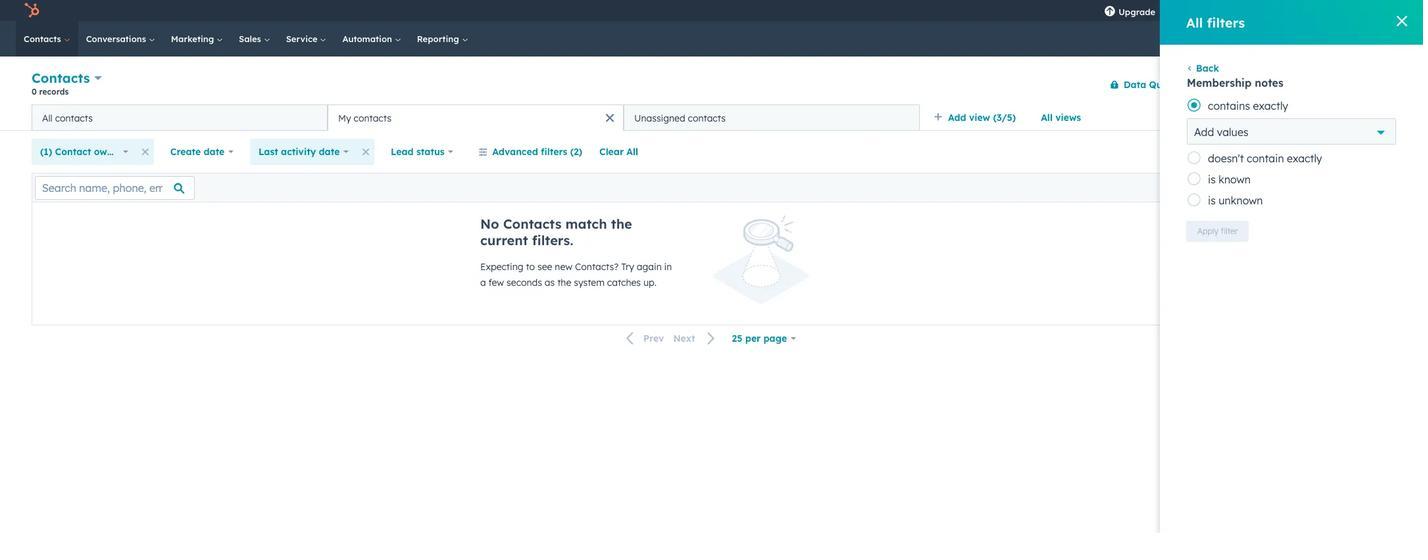 Task type: locate. For each thing, give the bounding box(es) containing it.
1 horizontal spatial filters
[[1208, 14, 1246, 31]]

1 vertical spatial view
[[1364, 147, 1381, 157]]

contacts right my
[[354, 112, 392, 124]]

filters.
[[532, 232, 574, 249]]

upgrade image
[[1105, 6, 1117, 18]]

1 horizontal spatial date
[[319, 146, 340, 158]]

create date button
[[162, 139, 242, 165]]

1 is from the top
[[1209, 173, 1216, 186]]

match
[[566, 216, 607, 232]]

exactly
[[1254, 99, 1289, 113], [1288, 152, 1323, 165]]

prev button
[[619, 331, 669, 348]]

1 vertical spatial contacts
[[32, 70, 90, 86]]

back
[[1197, 63, 1220, 74]]

my contacts button
[[328, 105, 624, 131]]

in
[[665, 261, 672, 273]]

contacts up records
[[32, 70, 90, 86]]

0 horizontal spatial contacts
[[55, 112, 93, 124]]

date inside last activity date 'popup button'
[[319, 146, 340, 158]]

Search HubSpot search field
[[1239, 28, 1400, 50]]

view left (3/5)
[[970, 112, 991, 124]]

1 vertical spatial is
[[1209, 194, 1216, 207]]

all right calling icon
[[1187, 14, 1204, 31]]

contact
[[55, 146, 91, 158]]

exactly right the contain
[[1288, 152, 1323, 165]]

status
[[417, 146, 445, 158]]

lead
[[391, 146, 414, 158]]

notifications image
[[1276, 6, 1288, 18]]

view inside button
[[1364, 147, 1381, 157]]

is down is known
[[1209, 194, 1216, 207]]

exactly down notes
[[1254, 99, 1289, 113]]

service
[[286, 34, 320, 44]]

contacts
[[24, 34, 64, 44], [32, 70, 90, 86], [503, 216, 562, 232]]

add inside the add view (3/5) popup button
[[949, 112, 967, 124]]

2 vertical spatial contacts
[[503, 216, 562, 232]]

menu containing apoptosis studios
[[1097, 0, 1408, 26]]

add
[[949, 112, 967, 124], [1195, 126, 1215, 139]]

Search name, phone, email addresses, or company search field
[[35, 176, 195, 200]]

3 contacts from the left
[[688, 112, 726, 124]]

search image
[[1394, 33, 1406, 45]]

actions button
[[1192, 74, 1250, 95]]

2 contacts from the left
[[354, 112, 392, 124]]

contacts
[[55, 112, 93, 124], [354, 112, 392, 124], [688, 112, 726, 124]]

0 vertical spatial add
[[949, 112, 967, 124]]

the inside no contacts match the current filters.
[[611, 216, 633, 232]]

view right save at the top right of the page
[[1364, 147, 1381, 157]]

page
[[764, 333, 787, 345]]

conversations link
[[78, 21, 163, 57]]

actions
[[1203, 79, 1231, 89]]

add view (3/5) button
[[926, 105, 1033, 131]]

unknown
[[1219, 194, 1264, 207]]

0 horizontal spatial add
[[949, 112, 967, 124]]

up.
[[644, 277, 657, 289]]

filters inside button
[[541, 146, 568, 158]]

close image
[[1398, 16, 1408, 26]]

1 horizontal spatial contacts
[[354, 112, 392, 124]]

advanced filters (2) button
[[470, 139, 591, 165]]

no
[[481, 216, 499, 232]]

2 is from the top
[[1209, 194, 1216, 207]]

clear
[[600, 146, 624, 158]]

add left values
[[1195, 126, 1215, 139]]

tara schultz image
[[1301, 5, 1313, 16]]

data
[[1124, 79, 1147, 91]]

0 vertical spatial filters
[[1208, 14, 1246, 31]]

records
[[39, 87, 69, 97]]

last
[[259, 146, 278, 158]]

studios
[[1358, 5, 1388, 16]]

to
[[526, 261, 535, 273]]

(1) contact owner
[[40, 146, 122, 158]]

apply filter
[[1198, 226, 1239, 236]]

catches
[[608, 277, 641, 289]]

0 horizontal spatial date
[[204, 146, 225, 158]]

contacts inside no contacts match the current filters.
[[503, 216, 562, 232]]

is left known at the right
[[1209, 173, 1216, 186]]

marketing
[[171, 34, 217, 44]]

add for add values
[[1195, 126, 1215, 139]]

contacts right no
[[503, 216, 562, 232]]

is for is known
[[1209, 173, 1216, 186]]

marketing link
[[163, 21, 231, 57]]

1 vertical spatial filters
[[541, 146, 568, 158]]

pagination navigation
[[619, 330, 724, 348]]

date right activity at left top
[[319, 146, 340, 158]]

notes
[[1256, 76, 1284, 90]]

1 horizontal spatial add
[[1195, 126, 1215, 139]]

0 horizontal spatial view
[[970, 112, 991, 124]]

0 vertical spatial contacts
[[24, 34, 64, 44]]

view for save
[[1364, 147, 1381, 157]]

owner
[[94, 146, 122, 158]]

1 vertical spatial the
[[558, 277, 572, 289]]

1 vertical spatial add
[[1195, 126, 1215, 139]]

contacts down records
[[55, 112, 93, 124]]

contacts down hubspot link
[[24, 34, 64, 44]]

the right as
[[558, 277, 572, 289]]

contacts down contacts banner
[[688, 112, 726, 124]]

all down 0 records
[[42, 112, 52, 124]]

membership
[[1188, 76, 1252, 90]]

unassigned contacts
[[635, 112, 726, 124]]

contacts?
[[575, 261, 619, 273]]

0 horizontal spatial filters
[[541, 146, 568, 158]]

1 contacts from the left
[[55, 112, 93, 124]]

0 vertical spatial exactly
[[1254, 99, 1289, 113]]

the right match
[[611, 216, 633, 232]]

notifications button
[[1271, 0, 1293, 21]]

upgrade
[[1119, 7, 1156, 17]]

filters for all
[[1208, 14, 1246, 31]]

import
[[1269, 79, 1295, 89]]

menu
[[1097, 0, 1408, 26]]

contacts link
[[16, 21, 78, 57]]

few
[[489, 277, 504, 289]]

contain
[[1248, 152, 1285, 165]]

quality
[[1150, 79, 1184, 91]]

add left (3/5)
[[949, 112, 967, 124]]

is known
[[1209, 173, 1252, 186]]

1 horizontal spatial view
[[1364, 147, 1381, 157]]

0 vertical spatial is
[[1209, 173, 1216, 186]]

import button
[[1258, 74, 1307, 95]]

0 records
[[32, 87, 69, 97]]

view inside popup button
[[970, 112, 991, 124]]

all views
[[1042, 112, 1082, 124]]

2 horizontal spatial contacts
[[688, 112, 726, 124]]

values
[[1218, 126, 1249, 139]]

1 date from the left
[[204, 146, 225, 158]]

all for all contacts
[[42, 112, 52, 124]]

view
[[970, 112, 991, 124], [1364, 147, 1381, 157]]

next button
[[669, 331, 724, 348]]

contacts inside "button"
[[354, 112, 392, 124]]

view for add
[[970, 112, 991, 124]]

per
[[746, 333, 761, 345]]

2 date from the left
[[319, 146, 340, 158]]

filters
[[1208, 14, 1246, 31], [541, 146, 568, 158]]

0 horizontal spatial the
[[558, 277, 572, 289]]

1 vertical spatial exactly
[[1288, 152, 1323, 165]]

(1)
[[40, 146, 52, 158]]

date right the create on the top left of the page
[[204, 146, 225, 158]]

date inside create date popup button
[[204, 146, 225, 158]]

1 horizontal spatial the
[[611, 216, 633, 232]]

expecting
[[481, 261, 524, 273]]

all left views
[[1042, 112, 1053, 124]]

apply
[[1198, 226, 1219, 236]]

advanced filters (2)
[[493, 146, 583, 158]]

apoptosis studios
[[1315, 5, 1388, 16]]

0 vertical spatial view
[[970, 112, 991, 124]]

0 vertical spatial the
[[611, 216, 633, 232]]



Task type: vqa. For each thing, say whether or not it's contained in the screenshot.
0 records
yes



Task type: describe. For each thing, give the bounding box(es) containing it.
settings image
[[1251, 6, 1263, 18]]

contains
[[1209, 99, 1251, 113]]

calling icon image
[[1173, 7, 1184, 18]]

all for all views
[[1042, 112, 1053, 124]]

is unknown
[[1209, 194, 1264, 207]]

25 per page button
[[724, 326, 805, 352]]

back button
[[1187, 63, 1220, 74]]

advanced
[[493, 146, 538, 158]]

last activity date
[[259, 146, 340, 158]]

doesn't
[[1209, 152, 1245, 165]]

conversations
[[86, 34, 149, 44]]

reporting link
[[409, 21, 476, 57]]

expecting to see new contacts? try again in a few seconds as the system catches up.
[[481, 261, 672, 289]]

try
[[622, 261, 635, 273]]

all views link
[[1033, 105, 1090, 131]]

clear all
[[600, 146, 639, 158]]

(1) contact owner button
[[32, 139, 137, 165]]

last activity date button
[[250, 139, 358, 165]]

sales link
[[231, 21, 278, 57]]

new
[[555, 261, 573, 273]]

save view
[[1344, 147, 1381, 157]]

as
[[545, 277, 555, 289]]

system
[[574, 277, 605, 289]]

reporting
[[417, 34, 462, 44]]

service link
[[278, 21, 335, 57]]

settings link
[[1243, 0, 1271, 21]]

contacts inside contacts popup button
[[32, 70, 90, 86]]

filters for advanced
[[541, 146, 568, 158]]

the inside expecting to see new contacts? try again in a few seconds as the system catches up.
[[558, 277, 572, 289]]

sales
[[239, 34, 264, 44]]

contacts for my contacts
[[354, 112, 392, 124]]

lead status button
[[383, 139, 462, 165]]

marketplaces image
[[1201, 6, 1213, 18]]

see
[[538, 261, 553, 273]]

my contacts
[[338, 112, 392, 124]]

current
[[481, 232, 528, 249]]

no contacts match the current filters.
[[481, 216, 633, 249]]

contacts button
[[32, 68, 102, 88]]

is for is unknown
[[1209, 194, 1216, 207]]

filter
[[1221, 226, 1239, 236]]

contacts for all contacts
[[55, 112, 93, 124]]

contacts for unassigned contacts
[[688, 112, 726, 124]]

help image
[[1226, 6, 1238, 18]]

seconds
[[507, 277, 542, 289]]

my
[[338, 112, 351, 124]]

25
[[732, 333, 743, 345]]

25 per page
[[732, 333, 787, 345]]

unassigned
[[635, 112, 686, 124]]

contacts inside contacts 'link'
[[24, 34, 64, 44]]

activity
[[281, 146, 316, 158]]

known
[[1219, 173, 1252, 186]]

contacts banner
[[32, 67, 1392, 105]]

marketplaces button
[[1193, 0, 1221, 21]]

all filters
[[1187, 14, 1246, 31]]

all for all filters
[[1187, 14, 1204, 31]]

all contacts button
[[32, 105, 328, 131]]

data quality button
[[1102, 71, 1184, 98]]

hubspot link
[[16, 3, 49, 18]]

a
[[481, 277, 486, 289]]

search button
[[1387, 28, 1412, 50]]

membership notes
[[1188, 76, 1284, 90]]

automation link
[[335, 21, 409, 57]]

data quality
[[1124, 79, 1184, 91]]

calling icon button
[[1167, 1, 1190, 20]]

next
[[674, 333, 696, 345]]

help button
[[1221, 0, 1243, 21]]

views
[[1056, 112, 1082, 124]]

apoptosis studios button
[[1293, 0, 1408, 21]]

add for add view (3/5)
[[949, 112, 967, 124]]

all right clear
[[627, 146, 639, 158]]

create
[[170, 146, 201, 158]]

(3/5)
[[994, 112, 1017, 124]]

unassigned contacts button
[[624, 105, 920, 131]]

add values
[[1195, 126, 1249, 139]]

(2)
[[571, 146, 583, 158]]

all contacts
[[42, 112, 93, 124]]

prev
[[644, 333, 664, 345]]

save view button
[[1321, 142, 1392, 163]]

lead status
[[391, 146, 445, 158]]

hubspot image
[[24, 3, 39, 18]]

clear all button
[[591, 139, 647, 165]]

add view (3/5)
[[949, 112, 1017, 124]]



